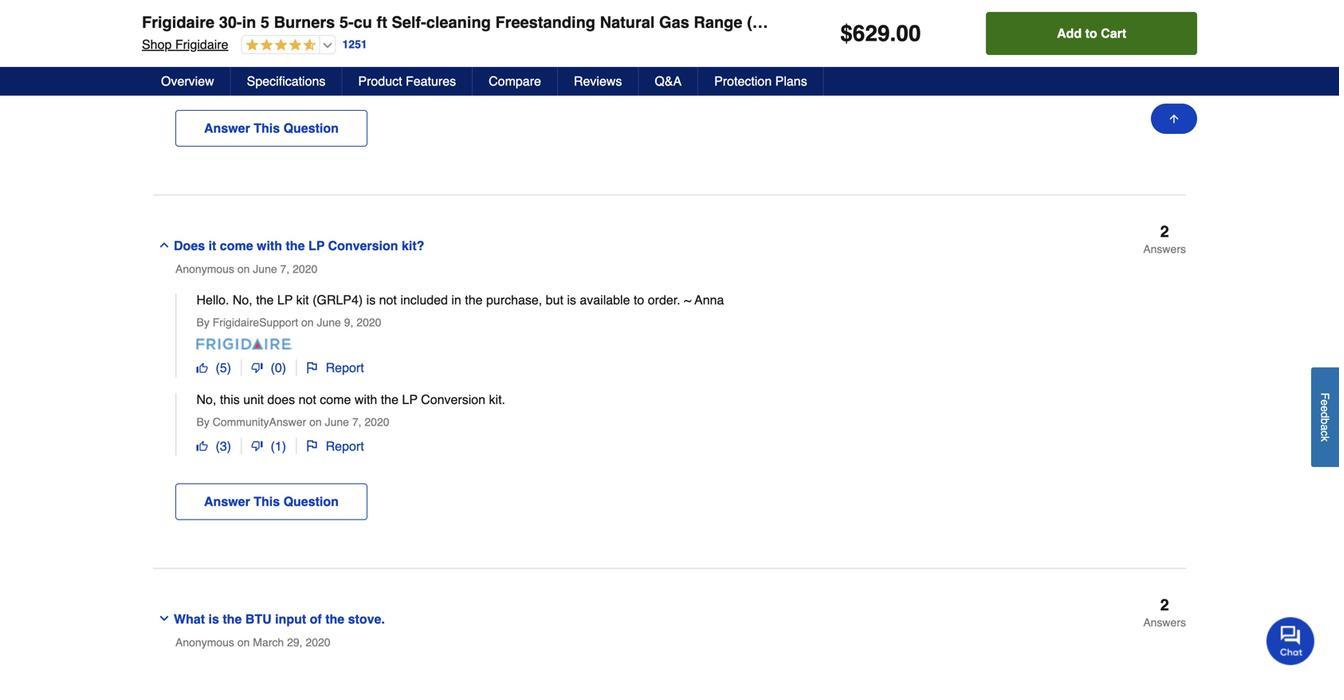 Task type: locate. For each thing, give the bounding box(es) containing it.
( right thumb down icon
[[271, 65, 275, 80]]

0 horizontal spatial 7,
[[280, 263, 290, 276]]

1 horizontal spatial it
[[220, 19, 226, 33]]

1 vertical spatial 2 answers element
[[1144, 596, 1186, 629]]

flag image
[[307, 362, 318, 373], [307, 441, 318, 452]]

thumb down image for ( 1 )
[[252, 441, 263, 452]]

) for ( 1 )
[[282, 439, 286, 454]]

q&a button
[[639, 67, 699, 96]]

1 vertical spatial frigidaire
[[175, 37, 228, 52]]

7,
[[280, 263, 290, 276], [352, 416, 362, 428]]

0 vertical spatial come
[[282, 19, 314, 33]]

( 1 )
[[271, 439, 286, 454]]

answer this question button
[[175, 110, 368, 147], [175, 484, 368, 520]]

0 vertical spatial with
[[317, 19, 340, 33]]

by for hello. no, the lp kit (grlp4) is not included in the purchase, but is available to order. ~ anna
[[197, 316, 210, 329]]

it inside does it come with the lp conversion kit? button
[[209, 238, 216, 253]]

0 horizontal spatial 5
[[220, 360, 227, 375]]

2 vertical spatial with
[[355, 392, 377, 407]]

does up 4.6 stars image
[[230, 19, 258, 33]]

conversion left kit? at the top left
[[328, 238, 398, 253]]

1 vertical spatial to
[[634, 293, 645, 307]]

stove.
[[348, 612, 385, 627]]

2 vertical spatial lp
[[402, 392, 418, 407]]

answer this question down specifications button
[[204, 121, 339, 136]]

0 horizontal spatial come
[[220, 238, 253, 253]]

answer this question button down ( 1 )
[[175, 484, 368, 520]]

5 right thumb up icon at the left
[[220, 360, 227, 375]]

1 by from the top
[[197, 42, 210, 55]]

0 horizontal spatial in
[[242, 13, 256, 31]]

2 anonymous from the top
[[175, 636, 234, 649]]

2 horizontal spatial not
[[379, 293, 397, 307]]

0 vertical spatial flag image
[[307, 362, 318, 373]]

) for ( 6 )
[[227, 65, 231, 80]]

included
[[401, 293, 448, 307]]

2 by from the top
[[197, 316, 210, 329]]

0 horizontal spatial not
[[261, 19, 279, 33]]

chat invite button image
[[1267, 617, 1316, 665]]

to right add
[[1086, 26, 1098, 41]]

7, down no, this unit does not come with the lp conversion kit. on the bottom of the page
[[352, 416, 362, 428]]

0 vertical spatial lp
[[309, 238, 325, 253]]

2 vertical spatial by
[[197, 416, 210, 428]]

0 vertical spatial not
[[261, 19, 279, 33]]

lp inside communityanswer's answer on june 7, 2020 element
[[402, 392, 418, 407]]

it right the does
[[209, 238, 216, 253]]

communityanswer for does
[[213, 42, 306, 55]]

0 vertical spatial 2
[[1161, 223, 1170, 241]]

this down ( 1 )
[[254, 494, 280, 509]]

2 vertical spatial report button
[[297, 438, 374, 454]]

0 vertical spatial answer this question button
[[175, 110, 368, 147]]

( 11 )
[[271, 65, 292, 80]]

2020 right '9,'
[[357, 316, 381, 329]]

no, left this at the left of page
[[197, 392, 216, 407]]

2 vertical spatial not
[[299, 392, 316, 407]]

2 answers element
[[1144, 223, 1186, 256], [1144, 596, 1186, 629]]

come up by communityanswer on june 7, 2020
[[320, 392, 351, 407]]

on for lp
[[301, 316, 314, 329]]

1 vertical spatial anonymous
[[175, 636, 234, 649]]

on left "march"
[[237, 636, 250, 649]]

anonymous for does
[[175, 263, 234, 276]]

2
[[1161, 223, 1170, 241], [1161, 596, 1170, 614]]

on down no, this unit does not come with the lp conversion kit. on the bottom of the page
[[309, 416, 322, 428]]

does
[[230, 19, 258, 33], [267, 392, 295, 407]]

1 vertical spatial does
[[267, 392, 295, 407]]

report down no, this unit does not come with the lp conversion kit. on the bottom of the page
[[326, 439, 364, 454]]

( down by communityanswer on june 7, 2020
[[271, 439, 275, 454]]

0 horizontal spatial does
[[230, 19, 258, 33]]

in inside frigidairesupport's answer on june 9, 2020 element
[[452, 293, 462, 307]]

1 vertical spatial in
[[452, 293, 462, 307]]

report
[[332, 65, 370, 80], [326, 360, 364, 375], [326, 439, 364, 454]]

2 answers inside anonymous's question on june 7, 2020 element
[[1144, 223, 1186, 256]]

on
[[309, 42, 322, 55], [237, 263, 250, 276], [301, 316, 314, 329], [309, 416, 322, 428], [237, 636, 250, 649]]

3 by from the top
[[197, 416, 210, 428]]

0 vertical spatial question
[[284, 121, 339, 136]]

arrow up image
[[1168, 112, 1181, 125]]

question down specifications button
[[284, 121, 339, 136]]

report for with
[[326, 439, 364, 454]]

thumb up image
[[197, 67, 208, 78], [197, 441, 208, 452]]

it inside "communityanswer's answer on may 28, 2019" element
[[220, 19, 226, 33]]

5
[[261, 13, 270, 31], [220, 360, 227, 375]]

of
[[310, 612, 322, 627]]

0 vertical spatial no,
[[197, 19, 216, 33]]

thumb up image left "3"
[[197, 441, 208, 452]]

0 horizontal spatial with
[[257, 238, 282, 253]]

on left may at the left top of page
[[309, 42, 322, 55]]

1 horizontal spatial 5
[[261, 13, 270, 31]]

a left cu
[[343, 19, 350, 33]]

1 2 answers element from the top
[[1144, 223, 1186, 256]]

1 vertical spatial thumb up image
[[197, 441, 208, 452]]

2 communityanswer from the top
[[213, 416, 306, 428]]

2 vertical spatial no,
[[197, 392, 216, 407]]

1 horizontal spatial to
[[1086, 26, 1098, 41]]

1 horizontal spatial not
[[299, 392, 316, 407]]

overview
[[161, 74, 214, 89]]

2 2 from the top
[[1161, 596, 1170, 614]]

1 horizontal spatial with
[[317, 19, 340, 33]]

with up may at the left top of page
[[317, 19, 340, 33]]

it up shop frigidaire
[[220, 19, 226, 33]]

conversion left kit. at left bottom
[[421, 392, 486, 407]]

this for ( 1 )
[[254, 494, 280, 509]]

1 vertical spatial 5
[[220, 360, 227, 375]]

anonymous
[[175, 263, 234, 276], [175, 636, 234, 649]]

0 vertical spatial 2 answers element
[[1144, 223, 1186, 256]]

by frigidairesupport on june 9, 2020
[[197, 316, 381, 329]]

answers inside anonymous's question on june 7, 2020 element
[[1144, 243, 1186, 256]]

report button inside communityanswer's answer on june 7, 2020 element
[[297, 438, 374, 454]]

june down does it come with the lp conversion kit?
[[253, 263, 277, 276]]

0 horizontal spatial conversion
[[328, 238, 398, 253]]

1 vertical spatial come
[[220, 238, 253, 253]]

1 answer from the top
[[204, 121, 250, 136]]

2 answers for stove.
[[1144, 596, 1186, 629]]

0 vertical spatial communityanswer
[[213, 42, 306, 55]]

2 this from the top
[[254, 494, 280, 509]]

1 answer this question from the top
[[204, 121, 339, 136]]

report up no, this unit does not come with the lp conversion kit. on the bottom of the page
[[326, 360, 364, 375]]

no, left 30- on the left of page
[[197, 19, 216, 33]]

is right what
[[209, 612, 219, 627]]

chevron down image
[[158, 612, 171, 625]]

1 vertical spatial 7,
[[352, 416, 362, 428]]

is
[[366, 293, 376, 307], [567, 293, 576, 307], [209, 612, 219, 627]]

no,
[[197, 19, 216, 33], [233, 293, 253, 307], [197, 392, 216, 407]]

0 vertical spatial does
[[230, 19, 258, 33]]

0 vertical spatial to
[[1086, 26, 1098, 41]]

) down by frigidairesupport on june 9, 2020
[[282, 360, 286, 375]]

2 answer from the top
[[204, 494, 250, 509]]

self-
[[392, 13, 426, 31]]

report inside communityanswer's answer on june 7, 2020 element
[[326, 439, 364, 454]]

does inside communityanswer's answer on june 7, 2020 element
[[267, 392, 295, 407]]

a right 'nor'
[[443, 19, 450, 33]]

0 vertical spatial answer
[[204, 121, 250, 136]]

protection
[[715, 74, 772, 89]]

answer inside anonymous's question on june 7, 2020 element
[[204, 494, 250, 509]]

2 vertical spatial june
[[325, 416, 349, 428]]

question for ( 1 )
[[284, 494, 339, 509]]

1 vertical spatial it
[[209, 238, 216, 253]]

2 horizontal spatial with
[[355, 392, 377, 407]]

come up anonymous on june 7, 2020
[[220, 238, 253, 253]]

2 2 answers element from the top
[[1144, 596, 1186, 629]]

1 vertical spatial lp
[[277, 293, 293, 307]]

1 vertical spatial question
[[284, 494, 339, 509]]

question down ( 1 )
[[284, 494, 339, 509]]

no, for this
[[197, 392, 216, 407]]

report button inside "communityanswer's answer on may 28, 2019" element
[[303, 64, 380, 81]]

1 vertical spatial answer this question button
[[175, 484, 368, 520]]

1 horizontal spatial lp
[[309, 238, 325, 253]]

no, inside communityanswer's answer on june 7, 2020 element
[[197, 392, 216, 407]]

with inside "communityanswer's answer on may 28, 2019" element
[[317, 19, 340, 33]]

0 vertical spatial report button
[[303, 64, 380, 81]]

0
[[275, 360, 282, 375]]

flag image right ( 0 )
[[307, 362, 318, 373]]

1 horizontal spatial in
[[452, 293, 462, 307]]

2 vertical spatial come
[[320, 392, 351, 407]]

hello.
[[197, 293, 229, 307]]

kit?
[[402, 238, 425, 253]]

) for ( 3 )
[[227, 439, 231, 454]]

5-
[[340, 13, 354, 31]]

report button down may at the left top of page
[[303, 64, 380, 81]]

1 horizontal spatial does
[[267, 392, 295, 407]]

0 vertical spatial 2 answers
[[1144, 223, 1186, 256]]

to
[[1086, 26, 1098, 41], [634, 293, 645, 307]]

2 answers from the top
[[1144, 616, 1186, 629]]

1 vertical spatial answer this question
[[204, 494, 339, 509]]

0 horizontal spatial is
[[209, 612, 219, 627]]

0 vertical spatial conversion
[[328, 238, 398, 253]]

2 flag image from the top
[[307, 441, 318, 452]]

1 vertical spatial june
[[317, 316, 341, 329]]

1 vertical spatial with
[[257, 238, 282, 253]]

frigidaire up the 6
[[175, 37, 228, 52]]

1 vertical spatial 2 answers
[[1144, 596, 1186, 629]]

answers
[[1144, 243, 1186, 256], [1144, 616, 1186, 629]]

( down frigidairesupport image
[[271, 360, 275, 375]]

1 question from the top
[[284, 121, 339, 136]]

features
[[406, 74, 456, 89]]

) right thumb up icon at the left
[[227, 360, 231, 375]]

1 vertical spatial thumb down image
[[252, 441, 263, 452]]

communityanswer inside anonymous's question on june 7, 2020 element
[[213, 416, 306, 428]]

0 vertical spatial it
[[220, 19, 226, 33]]

.
[[890, 21, 896, 46]]

in right included
[[452, 293, 462, 307]]

answer this question down ( 1 )
[[204, 494, 339, 509]]

) down "by communityanswer on may 28, 2019"
[[288, 65, 292, 80]]

lp
[[309, 238, 325, 253], [277, 293, 293, 307], [402, 392, 418, 407]]

frigidaire up shop frigidaire
[[142, 13, 215, 31]]

f e e d b a c k
[[1319, 393, 1332, 442]]

e up b
[[1319, 406, 1332, 412]]

1 vertical spatial answers
[[1144, 616, 1186, 629]]

1 answer this question button from the top
[[175, 110, 368, 147]]

2 for does it come with the lp conversion kit?
[[1161, 223, 1170, 241]]

not up 4.6 stars image
[[261, 19, 279, 33]]

not inside communityanswer's answer on june 7, 2020 element
[[299, 392, 316, 407]]

1 vertical spatial report
[[326, 360, 364, 375]]

frigidaire
[[142, 13, 215, 31], [175, 37, 228, 52]]

1 vertical spatial flag image
[[307, 441, 318, 452]]

frigidairesupport's answer on june 9, 2020 element
[[175, 293, 1186, 377]]

0 vertical spatial anonymous
[[175, 263, 234, 276]]

( for 3
[[216, 439, 220, 454]]

0 vertical spatial thumb down image
[[252, 362, 263, 373]]

not inside "communityanswer's answer on may 28, 2019" element
[[261, 19, 279, 33]]

thumb up image for ( 3 )
[[197, 441, 208, 452]]

in up 4.6 stars image
[[242, 13, 256, 31]]

thumb up image
[[197, 362, 208, 373]]

report button up no, this unit does not come with the lp conversion kit. on the bottom of the page
[[297, 360, 374, 376]]

5 inside frigidairesupport's answer on june 9, 2020 element
[[220, 360, 227, 375]]

2 answer this question button from the top
[[175, 484, 368, 520]]

by inside communityanswer's answer on june 7, 2020 element
[[197, 416, 210, 428]]

(
[[216, 65, 220, 80], [271, 65, 275, 80], [216, 360, 220, 375], [271, 360, 275, 375], [216, 439, 220, 454], [271, 439, 275, 454]]

anonymous down what
[[175, 636, 234, 649]]

report button down by communityanswer on june 7, 2020
[[297, 438, 374, 454]]

this
[[254, 121, 280, 136], [254, 494, 280, 509]]

thumb down image
[[252, 362, 263, 373], [252, 441, 263, 452]]

thumb down image left ( 1 )
[[252, 441, 263, 452]]

2 thumb down image from the top
[[252, 441, 263, 452]]

1 vertical spatial no,
[[233, 293, 253, 307]]

0 horizontal spatial lp
[[277, 293, 293, 307]]

to left order.
[[634, 293, 645, 307]]

with
[[317, 19, 340, 33], [257, 238, 282, 253], [355, 392, 377, 407]]

is right but
[[567, 293, 576, 307]]

7, down does it come with the lp conversion kit?
[[280, 263, 290, 276]]

( for 11
[[271, 65, 275, 80]]

ft
[[377, 13, 387, 31]]

this down specifications button
[[254, 121, 280, 136]]

report button for come
[[297, 438, 374, 454]]

come inside button
[[220, 238, 253, 253]]

b
[[1319, 418, 1332, 425]]

e
[[1319, 400, 1332, 406], [1319, 406, 1332, 412]]

0 vertical spatial by
[[197, 42, 210, 55]]

2 horizontal spatial is
[[567, 293, 576, 307]]

the inside button
[[286, 238, 305, 253]]

1 vertical spatial this
[[254, 494, 280, 509]]

by
[[197, 42, 210, 55], [197, 316, 210, 329], [197, 416, 210, 428]]

answer for 3
[[204, 494, 250, 509]]

this inside anonymous's question on june 7, 2020 element
[[254, 494, 280, 509]]

1 answers from the top
[[1144, 243, 1186, 256]]

$
[[841, 21, 853, 46]]

1 horizontal spatial conversion
[[421, 392, 486, 407]]

0 horizontal spatial it
[[209, 238, 216, 253]]

report down '28,'
[[332, 65, 370, 80]]

0 vertical spatial answers
[[1144, 243, 1186, 256]]

0 vertical spatial this
[[254, 121, 280, 136]]

1 this from the top
[[254, 121, 280, 136]]

e up d
[[1319, 400, 1332, 406]]

( right thumb up icon at the left
[[216, 360, 220, 375]]

in
[[242, 13, 256, 31], [452, 293, 462, 307]]

not left included
[[379, 293, 397, 307]]

shop
[[142, 37, 172, 52]]

a inside button
[[1319, 425, 1332, 431]]

communityanswer up thumb down icon
[[213, 42, 306, 55]]

2 question from the top
[[284, 494, 339, 509]]

2 answers for kit?
[[1144, 223, 1186, 256]]

protection plans button
[[699, 67, 824, 96]]

) left thumb down icon
[[227, 65, 231, 80]]

0 vertical spatial answer this question
[[204, 121, 339, 136]]

answer this question inside anonymous's question on june 7, 2020 element
[[204, 494, 339, 509]]

2 answers
[[1144, 223, 1186, 256], [1144, 596, 1186, 629]]

) down by communityanswer on june 7, 2020
[[282, 439, 286, 454]]

flag image down by communityanswer on june 7, 2020
[[307, 441, 318, 452]]

communityanswer down unit
[[213, 416, 306, 428]]

kit.
[[489, 392, 506, 407]]

thumb down image left 0
[[252, 362, 263, 373]]

) for ( 0 )
[[282, 360, 286, 375]]

5 up 4.6 stars image
[[261, 13, 270, 31]]

1 thumb down image from the top
[[252, 362, 263, 373]]

reviews button
[[558, 67, 639, 96]]

2020 down no, this unit does not come with the lp conversion kit. on the bottom of the page
[[365, 416, 390, 428]]

0 horizontal spatial to
[[634, 293, 645, 307]]

come up "by communityanswer on may 28, 2019"
[[282, 19, 314, 33]]

report button for with
[[303, 64, 380, 81]]

by down hello.
[[197, 316, 210, 329]]

1 horizontal spatial is
[[366, 293, 376, 307]]

thumb up image inside communityanswer's answer on june 7, 2020 element
[[197, 441, 208, 452]]

) for ( 11 )
[[288, 65, 292, 80]]

is right (grlp4) on the top left of page
[[366, 293, 376, 307]]

not
[[261, 19, 279, 33], [379, 293, 397, 307], [299, 392, 316, 407]]

f
[[1319, 393, 1332, 400]]

4.6 stars image
[[242, 38, 316, 53]]

1 horizontal spatial 7,
[[352, 416, 362, 428]]

1 flag image from the top
[[307, 362, 318, 373]]

with up by communityanswer on june 7, 2020
[[355, 392, 377, 407]]

( right the overview
[[216, 65, 220, 80]]

a
[[343, 19, 350, 33], [443, 19, 450, 33], [1319, 425, 1332, 431]]

on for not
[[309, 42, 322, 55]]

2 horizontal spatial lp
[[402, 392, 418, 407]]

2 horizontal spatial come
[[320, 392, 351, 407]]

2 thumb up image from the top
[[197, 441, 208, 452]]

communityanswer
[[213, 42, 306, 55], [213, 416, 306, 428]]

this
[[220, 392, 240, 407]]

on down kit
[[301, 316, 314, 329]]

1 vertical spatial by
[[197, 316, 210, 329]]

thumb down image for ( 0 )
[[252, 362, 263, 373]]

with up anonymous on june 7, 2020
[[257, 238, 282, 253]]

shop frigidaire
[[142, 37, 228, 52]]

answer this question button down specifications button
[[175, 110, 368, 147]]

report button
[[303, 64, 380, 81], [297, 360, 374, 376], [297, 438, 374, 454]]

does up by communityanswer on june 7, 2020
[[267, 392, 295, 407]]

come
[[282, 19, 314, 33], [220, 238, 253, 253], [320, 392, 351, 407]]

anonymous down the does
[[175, 263, 234, 276]]

no, up frigidairesupport
[[233, 293, 253, 307]]

1 horizontal spatial come
[[282, 19, 314, 33]]

1 communityanswer from the top
[[213, 42, 306, 55]]

) down this at the left of page
[[227, 439, 231, 454]]

to inside button
[[1086, 26, 1098, 41]]

1 vertical spatial report button
[[297, 360, 374, 376]]

1 vertical spatial 2
[[1161, 596, 1170, 614]]

freestanding
[[496, 13, 596, 31]]

answer this question for ( 11 )
[[204, 121, 339, 136]]

2 vertical spatial report
[[326, 439, 364, 454]]

)
[[227, 65, 231, 80], [288, 65, 292, 80], [227, 360, 231, 375], [282, 360, 286, 375], [227, 439, 231, 454], [282, 439, 286, 454]]

2 inside anonymous's question on june 7, 2020 element
[[1161, 223, 1170, 241]]

2 2 answers from the top
[[1144, 596, 1186, 629]]

1 anonymous from the top
[[175, 263, 234, 276]]

1 2 from the top
[[1161, 223, 1170, 241]]

june down no, this unit does not come with the lp conversion kit. on the bottom of the page
[[325, 416, 349, 428]]

6
[[220, 65, 227, 80]]

report button inside frigidairesupport's answer on june 9, 2020 element
[[297, 360, 374, 376]]

by inside frigidairesupport's answer on june 9, 2020 element
[[197, 316, 210, 329]]

by down thumb up icon at the left
[[197, 416, 210, 428]]

not up by communityanswer on june 7, 2020
[[299, 392, 316, 407]]

by inside "communityanswer's answer on may 28, 2019" element
[[197, 42, 210, 55]]

answer this question for ( 1 )
[[204, 494, 339, 509]]

( left 1
[[216, 439, 220, 454]]

june left '9,'
[[317, 316, 341, 329]]

answer this question button for ( 11 )
[[175, 110, 368, 147]]

1 2 answers from the top
[[1144, 223, 1186, 256]]

thumb up image left the 6
[[197, 67, 208, 78]]

answer down ( 3 )
[[204, 494, 250, 509]]

communityanswer for unit
[[213, 416, 306, 428]]

to inside frigidairesupport's answer on june 9, 2020 element
[[634, 293, 645, 307]]

answer this question
[[204, 121, 339, 136], [204, 494, 339, 509]]

2 answer this question from the top
[[204, 494, 339, 509]]

2 horizontal spatial a
[[1319, 425, 1332, 431]]

report inside "communityanswer's answer on may 28, 2019" element
[[332, 65, 370, 80]]

no, inside "communityanswer's answer on may 28, 2019" element
[[197, 19, 216, 33]]

anonymous's question on june 7, 2020 element
[[153, 223, 1186, 569]]

0 vertical spatial report
[[332, 65, 370, 80]]

0 vertical spatial thumb up image
[[197, 67, 208, 78]]

with inside communityanswer's answer on june 7, 2020 element
[[355, 392, 377, 407]]

answer down ( 6 )
[[204, 121, 250, 136]]

1 thumb up image from the top
[[197, 67, 208, 78]]

1 vertical spatial not
[[379, 293, 397, 307]]

a up k
[[1319, 425, 1332, 431]]

by up the overview
[[197, 42, 210, 55]]

june
[[253, 263, 277, 276], [317, 316, 341, 329], [325, 416, 349, 428]]

flag image inside communityanswer's answer on june 7, 2020 element
[[307, 441, 318, 452]]

1 vertical spatial communityanswer
[[213, 416, 306, 428]]



Task type: vqa. For each thing, say whether or not it's contained in the screenshot.
add to cart button
yes



Task type: describe. For each thing, give the bounding box(es) containing it.
anonymous for what
[[175, 636, 234, 649]]

power
[[354, 19, 389, 33]]

specifications button
[[231, 67, 342, 96]]

june for kit
[[317, 316, 341, 329]]

product features
[[358, 74, 456, 89]]

cu
[[354, 13, 372, 31]]

burners
[[274, 13, 335, 31]]

( 0 )
[[271, 360, 286, 375]]

communityanswer's answer on may 28, 2019 element
[[175, 19, 1186, 82]]

question for ( 11 )
[[284, 121, 339, 136]]

by for no, it does not come with a power cord nor a hose.
[[197, 42, 210, 55]]

add to cart button
[[986, 12, 1198, 55]]

add
[[1057, 26, 1082, 41]]

order.
[[648, 293, 681, 307]]

no, this unit does not come with the lp conversion kit.
[[197, 392, 506, 407]]

30-
[[219, 13, 242, 31]]

00
[[896, 21, 921, 46]]

answers for kit?
[[1144, 243, 1186, 256]]

answer for 6
[[204, 121, 250, 136]]

k
[[1319, 436, 1332, 442]]

product features button
[[342, 67, 473, 96]]

q&a
[[655, 74, 682, 89]]

0 vertical spatial frigidaire
[[142, 13, 215, 31]]

the inside communityanswer's answer on june 7, 2020 element
[[381, 392, 399, 407]]

unit
[[243, 392, 264, 407]]

by for no, this unit does not come with the lp conversion kit.
[[197, 416, 210, 428]]

0 vertical spatial in
[[242, 13, 256, 31]]

frigidaire 30-in 5 burners 5-cu ft self-cleaning freestanding natural gas range (black stainless steel)
[[142, 13, 917, 31]]

not inside frigidairesupport's answer on june 9, 2020 element
[[379, 293, 397, 307]]

cord
[[392, 19, 417, 33]]

flag image for ( 0 )
[[307, 362, 318, 373]]

nor
[[421, 19, 439, 33]]

this for ( 11 )
[[254, 121, 280, 136]]

cart
[[1101, 26, 1127, 41]]

2 answers element for does it come with the lp conversion kit?
[[1144, 223, 1186, 256]]

anonymous on march 29, 2020
[[175, 636, 331, 649]]

what is the btu input of the stove.
[[174, 612, 385, 627]]

btu
[[245, 612, 272, 627]]

29,
[[287, 636, 303, 649]]

report for a
[[332, 65, 370, 80]]

( for 1
[[271, 439, 275, 454]]

by communityanswer on may 28, 2019
[[197, 42, 393, 55]]

steel)
[[874, 13, 917, 31]]

( for 6
[[216, 65, 220, 80]]

1
[[275, 439, 282, 454]]

on up frigidairesupport
[[237, 263, 250, 276]]

2020 down does it come with the lp conversion kit?
[[293, 263, 318, 276]]

kit
[[296, 293, 309, 307]]

conversion inside button
[[328, 238, 398, 253]]

3
[[220, 439, 227, 454]]

anonymous on june 7, 2020
[[175, 263, 318, 276]]

anna
[[695, 293, 724, 307]]

~
[[684, 293, 692, 307]]

1 horizontal spatial a
[[443, 19, 450, 33]]

no, inside frigidairesupport's answer on june 9, 2020 element
[[233, 293, 253, 307]]

( 6 )
[[216, 65, 231, 80]]

purchase,
[[486, 293, 542, 307]]

9,
[[344, 316, 354, 329]]

it for no,
[[220, 19, 226, 33]]

thumb down image
[[252, 67, 263, 78]]

1251
[[342, 38, 367, 51]]

2020 right 29,
[[306, 636, 331, 649]]

come inside "communityanswer's answer on may 28, 2019" element
[[282, 19, 314, 33]]

thumb up image for ( 6 )
[[197, 67, 208, 78]]

hose.
[[453, 19, 484, 33]]

come inside communityanswer's answer on june 7, 2020 element
[[320, 392, 351, 407]]

but
[[546, 293, 564, 307]]

stainless
[[799, 13, 870, 31]]

does it come with the lp conversion kit? button
[[153, 224, 980, 256]]

reviews
[[574, 74, 622, 89]]

communityanswer's answer on june 7, 2020 element
[[175, 392, 1186, 456]]

range
[[694, 13, 743, 31]]

0 vertical spatial 7,
[[280, 263, 290, 276]]

(grlp4)
[[313, 293, 363, 307]]

lp inside button
[[309, 238, 325, 253]]

does
[[174, 238, 205, 253]]

with inside does it come with the lp conversion kit? button
[[257, 238, 282, 253]]

it for does
[[209, 238, 216, 253]]

plans
[[776, 74, 807, 89]]

frigidairesupport image
[[197, 339, 292, 350]]

) for ( 5 )
[[227, 360, 231, 375]]

( 5 )
[[216, 360, 231, 375]]

flag image for ( 1 )
[[307, 441, 318, 452]]

1 e from the top
[[1319, 400, 1332, 406]]

( 3 )
[[216, 439, 231, 454]]

input
[[275, 612, 306, 627]]

chevron up image
[[158, 239, 171, 252]]

28,
[[349, 42, 365, 55]]

no, it does not come with a power cord nor a hose.
[[197, 19, 484, 33]]

lp inside frigidairesupport's answer on june 9, 2020 element
[[277, 293, 293, 307]]

protection plans
[[715, 74, 807, 89]]

gas
[[659, 13, 690, 31]]

on for does
[[309, 416, 322, 428]]

does it come with the lp conversion kit?
[[174, 238, 425, 253]]

2 for what is the btu input of the stove.
[[1161, 596, 1170, 614]]

answers for stove.
[[1144, 616, 1186, 629]]

available
[[580, 293, 630, 307]]

f e e d b a c k button
[[1312, 368, 1340, 467]]

( for 5
[[216, 360, 220, 375]]

product
[[358, 74, 402, 89]]

specifications
[[247, 74, 326, 89]]

c
[[1319, 431, 1332, 436]]

0 vertical spatial 5
[[261, 13, 270, 31]]

is inside what is the btu input of the stove. "button"
[[209, 612, 219, 627]]

answer this question button for ( 1 )
[[175, 484, 368, 520]]

add to cart
[[1057, 26, 1127, 41]]

natural
[[600, 13, 655, 31]]

2 answers element for what is the btu input of the stove.
[[1144, 596, 1186, 629]]

0 vertical spatial june
[[253, 263, 277, 276]]

0 horizontal spatial a
[[343, 19, 350, 33]]

compare button
[[473, 67, 558, 96]]

what is the btu input of the stove. button
[[153, 597, 980, 630]]

conversion inside communityanswer's answer on june 7, 2020 element
[[421, 392, 486, 407]]

frigidairesupport
[[213, 316, 298, 329]]

629
[[853, 21, 890, 46]]

report inside frigidairesupport's answer on june 9, 2020 element
[[326, 360, 364, 375]]

$ 629 . 00
[[841, 21, 921, 46]]

does inside "communityanswer's answer on may 28, 2019" element
[[230, 19, 258, 33]]

flag image
[[313, 67, 324, 78]]

march
[[253, 636, 284, 649]]

june for not
[[325, 416, 349, 428]]

overview button
[[145, 67, 231, 96]]

(black
[[747, 13, 795, 31]]

d
[[1319, 412, 1332, 418]]

( for 0
[[271, 360, 275, 375]]

hello. no, the lp kit (grlp4) is not included in the purchase, but is available to order. ~ anna
[[197, 293, 724, 307]]

2019
[[368, 42, 393, 55]]

may
[[325, 42, 346, 55]]

compare
[[489, 74, 541, 89]]

2 e from the top
[[1319, 406, 1332, 412]]

no, for it
[[197, 19, 216, 33]]

cleaning
[[426, 13, 491, 31]]

by communityanswer on june 7, 2020
[[197, 416, 390, 428]]

frigidairesupport's answer on may 31, 2019 element
[[175, 0, 1186, 4]]



